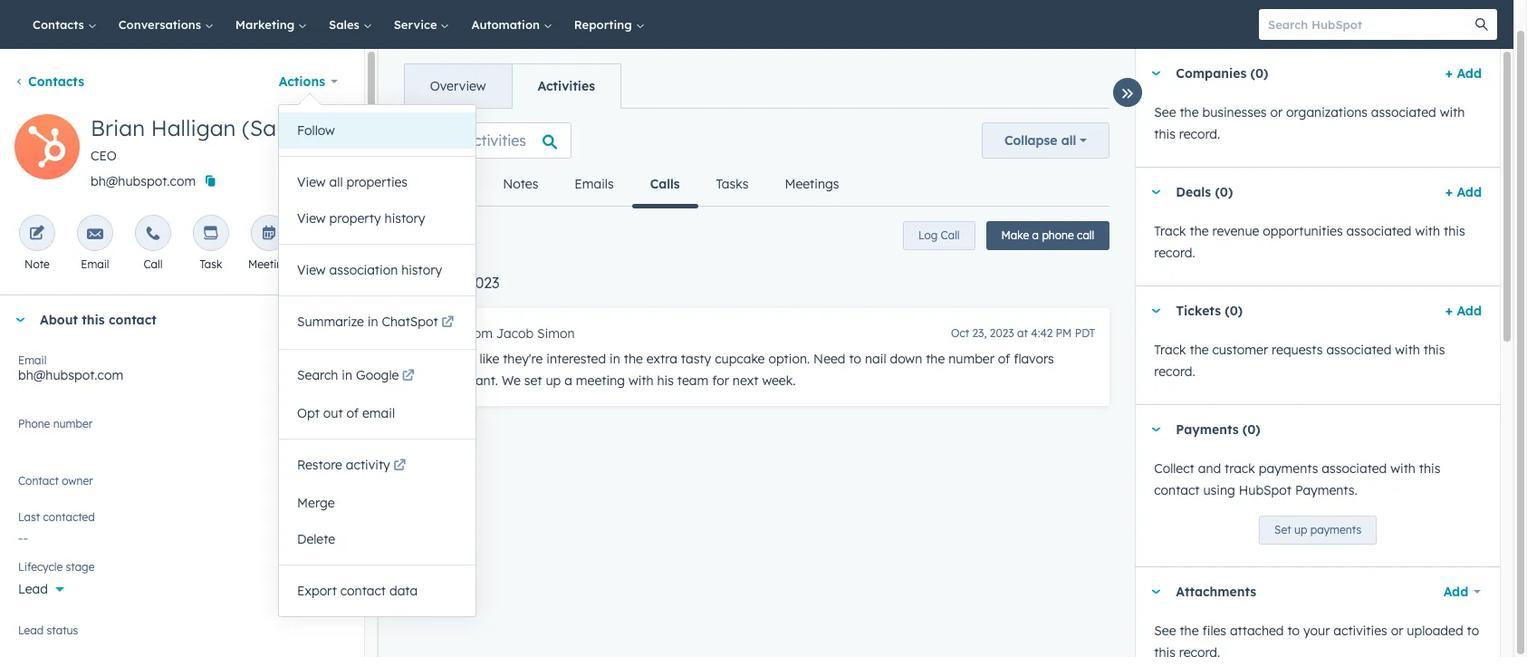 Task type: vqa. For each thing, say whether or not it's contained in the screenshot.
Link opens in a new window icon for ChatSpot
yes



Task type: locate. For each thing, give the bounding box(es) containing it.
all right collapse
[[1062, 132, 1077, 149]]

contact inside button
[[341, 583, 386, 599]]

to left nail
[[850, 351, 862, 367]]

with inside see the businesses or organizations associated with this record.
[[1441, 104, 1466, 121]]

service link
[[383, 0, 461, 49]]

no owner button
[[18, 471, 346, 501]]

email down email image
[[81, 257, 109, 271]]

track inside track the customer requests associated with this record.
[[1155, 342, 1187, 358]]

2 vertical spatial + add
[[1446, 303, 1483, 319]]

caret image left the deals at the right of the page
[[1151, 190, 1162, 194]]

properties
[[347, 174, 408, 190]]

add for track the revenue opportunities associated with this record.
[[1458, 184, 1483, 200]]

2 + add from the top
[[1446, 184, 1483, 200]]

search image
[[1476, 18, 1489, 31]]

see the businesses or organizations associated with this record.
[[1155, 104, 1466, 142]]

payments
[[1259, 460, 1319, 477], [1311, 523, 1362, 537]]

1 track from the top
[[1155, 223, 1187, 239]]

view down 'more' image
[[297, 262, 326, 278]]

email down about
[[18, 353, 47, 367]]

a down the interested
[[565, 372, 573, 389]]

navigation containing activity
[[404, 162, 858, 208]]

actions button
[[267, 63, 350, 100]]

0 horizontal spatial all
[[329, 174, 343, 190]]

tasty
[[681, 351, 712, 367]]

number down 23,
[[949, 351, 995, 367]]

payments down payments. in the right of the page
[[1311, 523, 1362, 537]]

add
[[1458, 65, 1483, 82], [1458, 184, 1483, 200], [1458, 303, 1483, 319], [1444, 584, 1469, 600]]

caret image inside tickets (0) dropdown button
[[1151, 309, 1162, 313]]

caret image inside attachments dropdown button
[[1151, 590, 1162, 594]]

attachments
[[1177, 584, 1257, 600]]

(0) right the deals at the right of the page
[[1216, 184, 1234, 200]]

collect and track payments associated with this contact using hubspot payments.
[[1155, 460, 1441, 498]]

0 horizontal spatial of
[[347, 405, 359, 421]]

the for track the customer requests associated with this record.
[[1190, 342, 1209, 358]]

summarize in chatspot
[[297, 314, 438, 330]]

2 vertical spatial + add button
[[1446, 300, 1483, 322]]

3 view from the top
[[297, 262, 326, 278]]

associated inside collect and track payments associated with this contact using hubspot payments.
[[1323, 460, 1388, 477]]

1 vertical spatial up
[[1295, 523, 1308, 537]]

history down view all properties link
[[385, 210, 425, 227]]

link opens in a new window image inside "summarize in chatspot" link
[[442, 313, 454, 334]]

with
[[1441, 104, 1466, 121], [1416, 223, 1441, 239], [1396, 342, 1421, 358], [629, 372, 654, 389], [1391, 460, 1416, 477]]

see
[[1155, 104, 1177, 121], [1155, 623, 1177, 639]]

(0) inside payments (0) dropdown button
[[1243, 421, 1261, 438]]

(sample
[[242, 114, 327, 141]]

Search HubSpot search field
[[1260, 9, 1482, 40]]

0 vertical spatial caret image
[[1151, 71, 1162, 76]]

in for chatspot
[[368, 314, 378, 330]]

payments (0)
[[1177, 421, 1261, 438]]

at
[[1018, 326, 1029, 340]]

associated inside track the customer requests associated with this record.
[[1327, 342, 1392, 358]]

about this contact
[[40, 312, 157, 328]]

lead inside popup button
[[18, 581, 48, 597]]

log call
[[919, 228, 960, 242]]

track for track the revenue opportunities associated with this record.
[[1155, 223, 1187, 239]]

reporting
[[574, 17, 636, 32]]

caret image for companies (0)
[[1151, 71, 1162, 76]]

bh@hubspot.com up phone number
[[18, 367, 123, 383]]

in for google
[[342, 367, 353, 383]]

0 vertical spatial number
[[949, 351, 995, 367]]

3 + add button from the top
[[1446, 300, 1483, 322]]

up inside seems like they're interested in the extra tasty cupcake option. need to nail down the number of flavors they want. we set up a meeting with his team for next week.
[[546, 372, 561, 389]]

track the revenue opportunities associated with this record.
[[1155, 223, 1466, 261]]

3 caret image from the top
[[1151, 590, 1162, 594]]

track down the deals at the right of the page
[[1155, 223, 1187, 239]]

2 horizontal spatial to
[[1468, 623, 1480, 639]]

view for view all properties
[[297, 174, 326, 190]]

jacob
[[496, 325, 534, 342]]

1 vertical spatial history
[[402, 262, 442, 278]]

or inside see the files attached to your activities or uploaded to this record.
[[1392, 623, 1404, 639]]

no
[[18, 481, 36, 498]]

with inside track the customer requests associated with this record.
[[1396, 342, 1421, 358]]

record. up tickets at the top right
[[1155, 245, 1196, 261]]

associated up payments. in the right of the page
[[1323, 460, 1388, 477]]

+ add for track the revenue opportunities associated with this record.
[[1446, 184, 1483, 200]]

0 vertical spatial bh@hubspot.com
[[91, 173, 196, 189]]

bh@hubspot.com down "ceo"
[[91, 173, 196, 189]]

0 horizontal spatial to
[[850, 351, 862, 367]]

with inside collect and track payments associated with this contact using hubspot payments.
[[1391, 460, 1416, 477]]

caret image inside payments (0) dropdown button
[[1151, 427, 1162, 432]]

2 + add button from the top
[[1446, 181, 1483, 203]]

the left revenue
[[1190, 223, 1209, 239]]

opt out of email button
[[279, 395, 476, 431]]

caret image up "collect" at the bottom of page
[[1151, 427, 1162, 432]]

1 horizontal spatial in
[[368, 314, 378, 330]]

contact down "collect" at the bottom of page
[[1155, 482, 1200, 498]]

1 vertical spatial all
[[329, 174, 343, 190]]

of
[[999, 351, 1011, 367], [347, 405, 359, 421]]

make a phone call button
[[987, 221, 1110, 250]]

associated right organizations
[[1372, 104, 1437, 121]]

contact right about
[[109, 312, 157, 328]]

phone number
[[18, 417, 93, 430]]

brian halligan (sample contact) ceo
[[91, 114, 422, 164]]

1 lead from the top
[[18, 581, 48, 597]]

3 + from the top
[[1446, 303, 1454, 319]]

1 vertical spatial bh@hubspot.com
[[18, 367, 123, 383]]

0 vertical spatial + add
[[1446, 65, 1483, 82]]

0 horizontal spatial in
[[342, 367, 353, 383]]

caret image
[[1151, 71, 1162, 76], [1151, 309, 1162, 313], [15, 318, 25, 322]]

meeting image
[[261, 226, 277, 243]]

a
[[1033, 228, 1040, 242], [565, 372, 573, 389]]

1 vertical spatial + add button
[[1446, 181, 1483, 203]]

record. down tickets at the top right
[[1155, 363, 1196, 380]]

marketing
[[235, 17, 298, 32]]

0 horizontal spatial email
[[18, 353, 47, 367]]

1 vertical spatial + add
[[1446, 184, 1483, 200]]

associated inside track the revenue opportunities associated with this record.
[[1347, 223, 1412, 239]]

contacts
[[33, 17, 88, 32], [28, 73, 84, 90]]

notes
[[503, 176, 539, 192]]

export
[[297, 583, 337, 599]]

see down companies
[[1155, 104, 1177, 121]]

phone
[[1043, 228, 1075, 242]]

view left property
[[297, 210, 326, 227]]

(0) for tickets (0)
[[1226, 303, 1244, 319]]

lead for lead status
[[18, 624, 44, 637]]

2 see from the top
[[1155, 623, 1177, 639]]

1 horizontal spatial a
[[1033, 228, 1040, 242]]

1 vertical spatial email
[[18, 353, 47, 367]]

caret image left about
[[15, 318, 25, 322]]

link opens in a new window image for chatspot
[[442, 313, 454, 334]]

see left the files
[[1155, 623, 1177, 639]]

in up meeting
[[610, 351, 621, 367]]

call down the 'call' image on the left of the page
[[144, 257, 163, 271]]

link opens in a new window image for restore activity
[[394, 459, 406, 473]]

1 vertical spatial navigation
[[404, 162, 858, 208]]

lifecycle stage
[[18, 560, 95, 574]]

all for view
[[329, 174, 343, 190]]

1 horizontal spatial or
[[1392, 623, 1404, 639]]

1 horizontal spatial email
[[81, 257, 109, 271]]

the down tickets at the top right
[[1190, 342, 1209, 358]]

0 vertical spatial all
[[1062, 132, 1077, 149]]

caret image inside the about this contact dropdown button
[[15, 318, 25, 322]]

(0) inside deals (0) dropdown button
[[1216, 184, 1234, 200]]

1 vertical spatial track
[[1155, 342, 1187, 358]]

collect
[[1155, 460, 1195, 477]]

1 vertical spatial 2023
[[990, 326, 1015, 340]]

this
[[1155, 126, 1176, 142], [1445, 223, 1466, 239], [82, 312, 105, 328], [1424, 342, 1446, 358], [1420, 460, 1441, 477], [1155, 644, 1176, 657]]

associated right 'requests'
[[1327, 342, 1392, 358]]

link opens in a new window image for summarize in chatspot
[[442, 316, 454, 330]]

0 vertical spatial track
[[1155, 223, 1187, 239]]

0 vertical spatial a
[[1033, 228, 1040, 242]]

(0) inside tickets (0) dropdown button
[[1226, 303, 1244, 319]]

note
[[24, 257, 50, 271]]

+ for track the revenue opportunities associated with this record.
[[1446, 184, 1454, 200]]

(0) for companies (0)
[[1251, 65, 1269, 82]]

search button
[[1467, 9, 1498, 40]]

record. down businesses
[[1180, 126, 1221, 142]]

the inside track the customer requests associated with this record.
[[1190, 342, 1209, 358]]

(0) inside companies (0) dropdown button
[[1251, 65, 1269, 82]]

caret image left companies
[[1151, 71, 1162, 76]]

call inside button
[[941, 228, 960, 242]]

1 horizontal spatial 2023
[[990, 326, 1015, 340]]

a right make
[[1033, 228, 1040, 242]]

1 vertical spatial see
[[1155, 623, 1177, 639]]

payments inside collect and track payments associated with this contact using hubspot payments.
[[1259, 460, 1319, 477]]

the inside see the files attached to your activities or uploaded to this record.
[[1180, 623, 1199, 639]]

conversations
[[118, 17, 205, 32]]

0 horizontal spatial a
[[565, 372, 573, 389]]

0 vertical spatial call
[[941, 228, 960, 242]]

1 vertical spatial lead
[[18, 624, 44, 637]]

0 horizontal spatial contact
[[109, 312, 157, 328]]

the left the files
[[1180, 623, 1199, 639]]

record. down the files
[[1180, 644, 1221, 657]]

link opens in a new window image inside "summarize in chatspot" link
[[442, 316, 454, 330]]

restore activity
[[297, 457, 390, 473]]

more image
[[319, 226, 335, 243]]

+
[[1446, 65, 1454, 82], [1446, 184, 1454, 200], [1446, 303, 1454, 319]]

(0) up track
[[1243, 421, 1261, 438]]

0 vertical spatial navigation
[[404, 63, 622, 109]]

1 see from the top
[[1155, 104, 1177, 121]]

1 vertical spatial +
[[1446, 184, 1454, 200]]

2 navigation from the top
[[404, 162, 858, 208]]

sales
[[329, 17, 363, 32]]

uploaded
[[1408, 623, 1464, 639]]

navigation
[[404, 63, 622, 109], [404, 162, 858, 208]]

1 caret image from the top
[[1151, 190, 1162, 194]]

a inside seems like they're interested in the extra tasty cupcake option. need to nail down the number of flavors they want. we set up a meeting with his team for next week.
[[565, 372, 573, 389]]

0 vertical spatial contact
[[109, 312, 157, 328]]

all up property
[[329, 174, 343, 190]]

of right out
[[347, 405, 359, 421]]

email inside email bh@hubspot.com
[[18, 353, 47, 367]]

this inside collect and track payments associated with this contact using hubspot payments.
[[1420, 460, 1441, 477]]

see inside see the files attached to your activities or uploaded to this record.
[[1155, 623, 1177, 639]]

record. inside see the files attached to your activities or uploaded to this record.
[[1180, 644, 1221, 657]]

to right uploaded
[[1468, 623, 1480, 639]]

the down companies
[[1180, 104, 1199, 121]]

email image
[[87, 226, 103, 243]]

view association history
[[297, 262, 442, 278]]

meetings
[[785, 176, 840, 192]]

like
[[480, 351, 500, 367]]

call right log
[[941, 228, 960, 242]]

email
[[81, 257, 109, 271], [18, 353, 47, 367]]

view down follow
[[297, 174, 326, 190]]

number right "phone"
[[53, 417, 93, 430]]

add for track the customer requests associated with this record.
[[1458, 303, 1483, 319]]

meeting
[[248, 257, 290, 271]]

1 vertical spatial view
[[297, 210, 326, 227]]

2023 left at
[[990, 326, 1015, 340]]

1 horizontal spatial number
[[949, 351, 995, 367]]

with inside track the revenue opportunities associated with this record.
[[1416, 223, 1441, 239]]

deals
[[1177, 184, 1212, 200]]

of left flavors
[[999, 351, 1011, 367]]

files
[[1203, 623, 1227, 639]]

2 horizontal spatial in
[[610, 351, 621, 367]]

0 horizontal spatial or
[[1271, 104, 1283, 121]]

all inside popup button
[[1062, 132, 1077, 149]]

2 vertical spatial contact
[[341, 583, 386, 599]]

0 vertical spatial payments
[[1259, 460, 1319, 477]]

track the customer requests associated with this record.
[[1155, 342, 1446, 380]]

(0) for deals (0)
[[1216, 184, 1234, 200]]

this inside dropdown button
[[82, 312, 105, 328]]

to left your
[[1288, 623, 1301, 639]]

associated for payments
[[1323, 460, 1388, 477]]

link opens in a new window image
[[442, 313, 454, 334], [402, 366, 415, 388], [402, 370, 415, 383]]

export contact data
[[297, 583, 418, 599]]

companies
[[1177, 65, 1247, 82]]

1 navigation from the top
[[404, 63, 622, 109]]

in left chatspot
[[368, 314, 378, 330]]

in inside seems like they're interested in the extra tasty cupcake option. need to nail down the number of flavors they want. we set up a meeting with his team for next week.
[[610, 351, 621, 367]]

up inside set up payments link
[[1295, 523, 1308, 537]]

call
[[1078, 228, 1095, 242]]

1 + add button from the top
[[1446, 63, 1483, 84]]

3 + add from the top
[[1446, 303, 1483, 319]]

view all properties
[[297, 174, 408, 190]]

2 vertical spatial caret image
[[1151, 590, 1162, 594]]

in
[[368, 314, 378, 330], [610, 351, 621, 367], [342, 367, 353, 383]]

associated for requests
[[1327, 342, 1392, 358]]

track inside track the revenue opportunities associated with this record.
[[1155, 223, 1187, 239]]

or right activities
[[1392, 623, 1404, 639]]

this inside see the files attached to your activities or uploaded to this record.
[[1155, 644, 1176, 657]]

up right set
[[546, 372, 561, 389]]

2023 right october
[[467, 274, 500, 292]]

0 vertical spatial + add button
[[1446, 63, 1483, 84]]

0 vertical spatial of
[[999, 351, 1011, 367]]

+ add button
[[1446, 63, 1483, 84], [1446, 181, 1483, 203], [1446, 300, 1483, 322]]

2 lead from the top
[[18, 624, 44, 637]]

this inside track the revenue opportunities associated with this record.
[[1445, 223, 1466, 239]]

0 vertical spatial view
[[297, 174, 326, 190]]

1 vertical spatial caret image
[[1151, 427, 1162, 432]]

deals (0)
[[1177, 184, 1234, 200]]

1 vertical spatial number
[[53, 417, 93, 430]]

2 caret image from the top
[[1151, 427, 1162, 432]]

1 horizontal spatial up
[[1295, 523, 1308, 537]]

23,
[[973, 326, 987, 340]]

1 horizontal spatial of
[[999, 351, 1011, 367]]

or inside see the businesses or organizations associated with this record.
[[1271, 104, 1283, 121]]

link opens in a new window image
[[442, 316, 454, 330], [394, 456, 406, 478], [394, 459, 406, 473]]

halligan
[[151, 114, 236, 141]]

0 horizontal spatial number
[[53, 417, 93, 430]]

payments (0) button
[[1137, 405, 1475, 454]]

+ for track the customer requests associated with this record.
[[1446, 303, 1454, 319]]

1 vertical spatial or
[[1392, 623, 1404, 639]]

2 track from the top
[[1155, 342, 1187, 358]]

0 vertical spatial lead
[[18, 581, 48, 597]]

email
[[363, 405, 395, 421]]

0 vertical spatial caret image
[[1151, 190, 1162, 194]]

with for collect and track payments associated with this contact using hubspot payments.
[[1391, 460, 1416, 477]]

1 vertical spatial contacts
[[28, 73, 84, 90]]

the inside track the revenue opportunities associated with this record.
[[1190, 223, 1209, 239]]

call
[[941, 228, 960, 242], [144, 257, 163, 271]]

0 vertical spatial see
[[1155, 104, 1177, 121]]

owner up "contacted"
[[62, 474, 93, 488]]

1 horizontal spatial call
[[941, 228, 960, 242]]

0 horizontal spatial up
[[546, 372, 561, 389]]

0 vertical spatial up
[[546, 372, 561, 389]]

up right set at the bottom right
[[1295, 523, 1308, 537]]

payments up the hubspot
[[1259, 460, 1319, 477]]

2 vertical spatial +
[[1446, 303, 1454, 319]]

1 + from the top
[[1446, 65, 1454, 82]]

lead
[[18, 581, 48, 597], [18, 624, 44, 637]]

2023
[[467, 274, 500, 292], [990, 326, 1015, 340]]

oct
[[952, 326, 970, 340]]

0 vertical spatial history
[[385, 210, 425, 227]]

navigation inside october 2023 'feed'
[[404, 162, 858, 208]]

1 vertical spatial of
[[347, 405, 359, 421]]

0 vertical spatial or
[[1271, 104, 1283, 121]]

in right search
[[342, 367, 353, 383]]

associated right opportunities on the top right
[[1347, 223, 1412, 239]]

1 vertical spatial caret image
[[1151, 309, 1162, 313]]

history up chatspot
[[402, 262, 442, 278]]

caret image inside deals (0) dropdown button
[[1151, 190, 1162, 194]]

your
[[1304, 623, 1331, 639]]

caret image
[[1151, 190, 1162, 194], [1151, 427, 1162, 432], [1151, 590, 1162, 594]]

track down tickets at the top right
[[1155, 342, 1187, 358]]

caret image for about this contact
[[15, 318, 25, 322]]

2 vertical spatial caret image
[[15, 318, 25, 322]]

caret image for deals
[[1151, 190, 1162, 194]]

1 vertical spatial contact
[[1155, 482, 1200, 498]]

interested
[[547, 351, 606, 367]]

lead down lifecycle on the left of the page
[[18, 581, 48, 597]]

companies (0) button
[[1137, 49, 1439, 98]]

out
[[323, 405, 343, 421]]

bh@hubspot.com
[[91, 173, 196, 189], [18, 367, 123, 383]]

caret image left tickets at the top right
[[1151, 309, 1162, 313]]

caret image left attachments
[[1151, 590, 1162, 594]]

1 + add from the top
[[1446, 65, 1483, 82]]

2 + from the top
[[1446, 184, 1454, 200]]

0 vertical spatial email
[[81, 257, 109, 271]]

2 view from the top
[[297, 210, 326, 227]]

0 vertical spatial 2023
[[467, 274, 500, 292]]

2 horizontal spatial contact
[[1155, 482, 1200, 498]]

view association history link
[[279, 252, 476, 288]]

1 vertical spatial call
[[144, 257, 163, 271]]

2 vertical spatial view
[[297, 262, 326, 278]]

1 vertical spatial a
[[565, 372, 573, 389]]

Phone number text field
[[18, 414, 346, 450]]

see inside see the businesses or organizations associated with this record.
[[1155, 104, 1177, 121]]

tasks
[[716, 176, 749, 192]]

extra
[[647, 351, 678, 367]]

contact left data
[[341, 583, 386, 599]]

the inside see the businesses or organizations associated with this record.
[[1180, 104, 1199, 121]]

(0) right tickets at the top right
[[1226, 303, 1244, 319]]

follow
[[297, 122, 335, 139]]

lead left "status"
[[18, 624, 44, 637]]

1 view from the top
[[297, 174, 326, 190]]

1 horizontal spatial all
[[1062, 132, 1077, 149]]

track
[[1155, 223, 1187, 239], [1155, 342, 1187, 358]]

0 vertical spatial +
[[1446, 65, 1454, 82]]

contact)
[[333, 114, 422, 141]]

caret image for payments
[[1151, 427, 1162, 432]]

Last contacted text field
[[18, 521, 346, 550]]

(0) up businesses
[[1251, 65, 1269, 82]]

1 horizontal spatial contact
[[341, 583, 386, 599]]

pm
[[1056, 326, 1072, 340]]

or down companies (0) dropdown button
[[1271, 104, 1283, 121]]

caret image inside companies (0) dropdown button
[[1151, 71, 1162, 76]]



Task type: describe. For each thing, give the bounding box(es) containing it.
record. inside see the businesses or organizations associated with this record.
[[1180, 126, 1221, 142]]

Search activities search field
[[404, 122, 572, 159]]

see for see the files attached to your activities or uploaded to this record.
[[1155, 623, 1177, 639]]

from
[[464, 325, 493, 342]]

collapse all
[[1005, 132, 1077, 149]]

+ add for see the businesses or organizations associated with this record.
[[1446, 65, 1483, 82]]

see the files attached to your activities or uploaded to this record.
[[1155, 623, 1480, 657]]

record. inside track the customer requests associated with this record.
[[1155, 363, 1196, 380]]

companies (0)
[[1177, 65, 1269, 82]]

track
[[1225, 460, 1256, 477]]

contact owner no owner
[[18, 474, 93, 498]]

1 vertical spatial payments
[[1311, 523, 1362, 537]]

tickets
[[1177, 303, 1222, 319]]

search in google link
[[279, 357, 476, 395]]

attached
[[1231, 623, 1285, 639]]

lead button
[[18, 571, 346, 601]]

view for view association history
[[297, 262, 326, 278]]

view for view property history
[[297, 210, 326, 227]]

call image
[[145, 226, 161, 243]]

add button
[[1432, 574, 1483, 610]]

navigation containing overview
[[404, 63, 622, 109]]

the for see the businesses or organizations associated with this record.
[[1180, 104, 1199, 121]]

2023 inside from jacob simon element
[[990, 326, 1015, 340]]

caret image for tickets (0)
[[1151, 309, 1162, 313]]

owner up last contacted
[[39, 481, 76, 498]]

this inside track the customer requests associated with this record.
[[1424, 342, 1446, 358]]

his
[[658, 372, 674, 389]]

search in google
[[297, 367, 399, 383]]

associated for opportunities
[[1347, 223, 1412, 239]]

+ add button for track the revenue opportunities associated with this record.
[[1446, 181, 1483, 203]]

seems
[[437, 351, 476, 367]]

reporting link
[[563, 0, 656, 49]]

october
[[408, 274, 463, 292]]

tickets (0) button
[[1137, 286, 1439, 335]]

with for track the revenue opportunities associated with this record.
[[1416, 223, 1441, 239]]

they
[[437, 372, 463, 389]]

all for collapse
[[1062, 132, 1077, 149]]

status
[[47, 624, 78, 637]]

a inside button
[[1033, 228, 1040, 242]]

0 vertical spatial contacts link
[[22, 0, 108, 49]]

merge button
[[279, 485, 476, 521]]

+ for see the businesses or organizations associated with this record.
[[1446, 65, 1454, 82]]

with inside seems like they're interested in the extra tasty cupcake option. need to nail down the number of flavors they want. we set up a meeting with his team for next week.
[[629, 372, 654, 389]]

lead status
[[18, 624, 78, 637]]

log call button
[[903, 221, 976, 250]]

cupcake
[[715, 351, 765, 367]]

revenue
[[1213, 223, 1260, 239]]

ceo
[[91, 148, 117, 164]]

simon
[[538, 325, 575, 342]]

record. inside track the revenue opportunities associated with this record.
[[1155, 245, 1196, 261]]

summarize
[[297, 314, 364, 330]]

number inside seems like they're interested in the extra tasty cupcake option. need to nail down the number of flavors they want. we set up a meeting with his team for next week.
[[949, 351, 995, 367]]

view property history link
[[279, 200, 476, 237]]

+ add button for track the customer requests associated with this record.
[[1446, 300, 1483, 322]]

of inside seems like they're interested in the extra tasty cupcake option. need to nail down the number of flavors they want. we set up a meeting with his team for next week.
[[999, 351, 1011, 367]]

+ add for track the customer requests associated with this record.
[[1446, 303, 1483, 319]]

summarize in chatspot link
[[279, 304, 476, 342]]

next
[[733, 372, 759, 389]]

task image
[[203, 226, 219, 243]]

make a phone call
[[1002, 228, 1095, 242]]

last
[[18, 510, 40, 524]]

set up payments link
[[1260, 516, 1378, 545]]

0 vertical spatial contacts
[[33, 17, 88, 32]]

1 vertical spatial contacts link
[[15, 73, 84, 90]]

marketing link
[[225, 0, 318, 49]]

associated inside see the businesses or organizations associated with this record.
[[1372, 104, 1437, 121]]

lead for lead
[[18, 581, 48, 597]]

view all properties link
[[279, 164, 476, 200]]

with for track the customer requests associated with this record.
[[1396, 342, 1421, 358]]

1 horizontal spatial to
[[1288, 623, 1301, 639]]

actions
[[279, 73, 325, 90]]

pdt
[[1075, 326, 1096, 340]]

from jacob simon
[[461, 325, 575, 342]]

follow button
[[279, 112, 476, 149]]

link opens in a new window image for google
[[402, 366, 415, 388]]

want.
[[466, 372, 498, 389]]

restore
[[297, 457, 343, 473]]

+ add button for see the businesses or organizations associated with this record.
[[1446, 63, 1483, 84]]

note image
[[29, 226, 45, 243]]

chatspot
[[382, 314, 438, 330]]

october 2023 feed
[[389, 108, 1125, 428]]

payments.
[[1296, 482, 1358, 498]]

about
[[40, 312, 78, 328]]

service
[[394, 17, 441, 32]]

activity
[[422, 176, 467, 192]]

tasks button
[[698, 162, 767, 206]]

of inside button
[[347, 405, 359, 421]]

delete
[[297, 531, 335, 547]]

add inside popup button
[[1444, 584, 1469, 600]]

contact inside dropdown button
[[109, 312, 157, 328]]

they're
[[503, 351, 543, 367]]

merge
[[297, 495, 335, 511]]

collapse
[[1005, 132, 1058, 149]]

sales link
[[318, 0, 383, 49]]

0 horizontal spatial call
[[144, 257, 163, 271]]

log
[[919, 228, 938, 242]]

set
[[525, 372, 542, 389]]

(0) for payments (0)
[[1243, 421, 1261, 438]]

to inside seems like they're interested in the extra tasty cupcake option. need to nail down the number of flavors they want. we set up a meeting with his team for next week.
[[850, 351, 862, 367]]

using
[[1204, 482, 1236, 498]]

email bh@hubspot.com
[[18, 353, 123, 383]]

customer
[[1213, 342, 1269, 358]]

the for track the revenue opportunities associated with this record.
[[1190, 223, 1209, 239]]

from jacob simon element
[[404, 308, 1110, 406]]

the for see the files attached to your activities or uploaded to this record.
[[1180, 623, 1199, 639]]

history for view association history
[[402, 262, 442, 278]]

more
[[314, 257, 340, 271]]

meeting
[[576, 372, 625, 389]]

contact inside collect and track payments associated with this contact using hubspot payments.
[[1155, 482, 1200, 498]]

track for track the customer requests associated with this record.
[[1155, 342, 1187, 358]]

this inside see the businesses or organizations associated with this record.
[[1155, 126, 1176, 142]]

calls
[[650, 176, 680, 192]]

history for view property history
[[385, 210, 425, 227]]

activities
[[1334, 623, 1388, 639]]

the left extra
[[624, 351, 643, 367]]

see for see the businesses or organizations associated with this record.
[[1155, 104, 1177, 121]]

add for see the businesses or organizations associated with this record.
[[1458, 65, 1483, 82]]

organizations
[[1287, 104, 1368, 121]]

oct 23, 2023 at 4:42 pm pdt
[[952, 326, 1096, 340]]

export contact data button
[[279, 573, 476, 609]]

meetings button
[[767, 162, 858, 206]]

last contacted
[[18, 510, 95, 524]]

email for email
[[81, 257, 109, 271]]

email for email bh@hubspot.com
[[18, 353, 47, 367]]

emails
[[575, 176, 614, 192]]

the right the down
[[926, 351, 945, 367]]

for
[[712, 372, 729, 389]]

automation link
[[461, 0, 563, 49]]

activity button
[[404, 162, 485, 206]]

0 horizontal spatial 2023
[[467, 274, 500, 292]]

businesses
[[1203, 104, 1267, 121]]

emails button
[[557, 162, 632, 206]]

edit button
[[15, 114, 80, 186]]

about this contact button
[[0, 295, 346, 344]]



